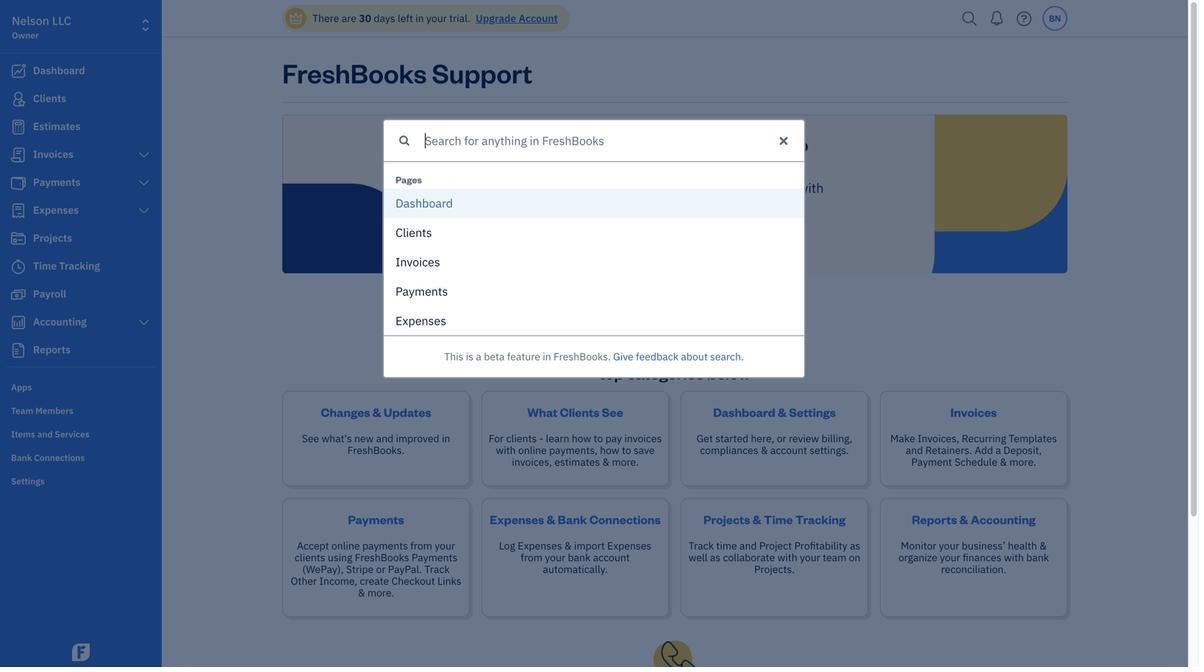 Task type: describe. For each thing, give the bounding box(es) containing it.
started
[[716, 432, 749, 446]]

n right "l"
[[416, 225, 422, 241]]

expenses down connections
[[608, 540, 652, 553]]

for
[[489, 432, 504, 446]]

in for left
[[416, 11, 424, 25]]

schedule
[[955, 456, 998, 469]]

track inside accept online payments from your clients using freshbooks payments (wepay), stripe or paypal. track other income, create checkout links & more.
[[425, 563, 450, 577]]

monitor your business' health & organize your finances with bank reconciliation.
[[899, 540, 1050, 577]]

more. inside the make invoices, recurring templates and retainers. add a deposit, payment schedule & more.
[[1010, 456, 1037, 469]]

or inside accept online payments from your clients using freshbooks payments (wepay), stripe or paypal. track other income, create checkout links & more.
[[376, 563, 386, 577]]

online inside accept online payments from your clients using freshbooks payments (wepay), stripe or paypal. track other income, create checkout links & more.
[[332, 540, 360, 553]]

owner
[[12, 29, 39, 41]]

go to help image
[[1013, 8, 1037, 30]]

project image
[[10, 232, 27, 246]]

and inside the track time and project profitability as well as collaborate with your team on projects.
[[740, 540, 757, 553]]

b
[[422, 196, 429, 211]]

what clients see
[[528, 405, 624, 420]]

upgrade
[[476, 11, 517, 25]]

dashboard
[[714, 405, 776, 420]]

with for how can we help you?
[[799, 180, 824, 197]]

& up new
[[373, 405, 382, 420]]

bank inside log expenses & import expenses from your bank account automatically.
[[568, 551, 591, 565]]

log expenses & import expenses from your bank account automatically.
[[499, 540, 652, 577]]

freshbooks image
[[69, 644, 93, 662]]

can
[[602, 132, 647, 167]]

0 horizontal spatial support
[[432, 55, 533, 90]]

stripe
[[346, 563, 374, 577]]

x
[[403, 313, 409, 329]]

0 vertical spatial payments
[[348, 512, 404, 528]]

deposit,
[[1004, 444, 1043, 458]]

receive
[[642, 180, 685, 197]]

& right 'reports'
[[960, 512, 969, 528]]

settings
[[790, 405, 836, 420]]

crown image
[[288, 11, 304, 26]]

track inside the track time and project profitability as well as collaborate with your team on projects.
[[689, 540, 714, 553]]

payments,
[[550, 444, 598, 458]]

an
[[688, 180, 702, 197]]

client image
[[10, 92, 27, 107]]

Search for anything in FreshBooks text field
[[384, 120, 770, 162]]

chevron large down image for payment icon
[[137, 177, 151, 189]]

with for what clients see
[[496, 444, 516, 458]]

& inside the make invoices, recurring templates and retainers. add a deposit, payment schedule & more.
[[1001, 456, 1008, 469]]

using
[[328, 551, 353, 565]]

search.
[[711, 350, 744, 364]]

e right "l"
[[409, 225, 416, 241]]

and inside see what's new and improved in freshbooks.
[[376, 432, 394, 446]]

billing,
[[822, 432, 853, 446]]

your inside accept online payments from your clients using freshbooks payments (wepay), stripe or paypal. track other income, create checkout links & more.
[[435, 540, 455, 553]]

payments
[[363, 540, 408, 553]]

finances
[[963, 551, 1002, 565]]

for clients - learn how to pay invoices with online payments, how to save invoices, estimates & more.
[[489, 432, 662, 469]]

v
[[407, 255, 413, 270]]

& left the settings
[[778, 405, 787, 420]]

from inside accept online payments from your clients using freshbooks payments (wepay), stripe or paypal. track other income, create checkout links & more.
[[411, 540, 433, 553]]

are
[[342, 11, 357, 25]]

n left c
[[401, 255, 407, 270]]

checkout
[[392, 575, 435, 589]]

& inside get started here, or review billing, compliances & account settings.
[[761, 444, 768, 458]]

your inside the track time and project profitability as well as collaborate with your team on projects.
[[800, 551, 821, 565]]

e x p e n s e s
[[396, 313, 447, 329]]

in for improved
[[442, 432, 451, 446]]

r
[[442, 196, 446, 211]]

n right m
[[432, 284, 438, 299]]

monitor
[[901, 540, 937, 553]]

freshbooks support
[[282, 55, 533, 90]]

p a y m e n t s
[[396, 284, 448, 299]]

a left m
[[403, 284, 409, 299]]

payment image
[[10, 176, 27, 191]]

collaborate
[[723, 551, 776, 565]]

0 vertical spatial freshbooks
[[282, 55, 427, 90]]

i
[[396, 255, 401, 270]]

create
[[360, 575, 389, 589]]

nelson
[[12, 13, 49, 28]]

import
[[574, 540, 605, 553]]

payment
[[912, 456, 953, 469]]

invoices
[[951, 405, 998, 420]]

this is a beta feature in freshbooks. give feedback about search.
[[445, 350, 744, 364]]

e
[[396, 313, 403, 329]]

team members image
[[11, 405, 157, 416]]

see what's new and improved in freshbooks.
[[302, 432, 451, 458]]

help
[[692, 132, 745, 167]]

centre
[[663, 340, 714, 360]]

here,
[[751, 432, 775, 446]]

trial.
[[450, 11, 471, 25]]

expenses up "log"
[[490, 512, 545, 528]]

your inside log expenses & import expenses from your bank account automatically.
[[545, 551, 566, 565]]

business'
[[962, 540, 1006, 553]]

links
[[438, 575, 462, 589]]

m
[[415, 284, 425, 299]]

pages
[[396, 174, 422, 186]]

how can we help you?
[[542, 132, 809, 167]]

visit our help centre or browse top categories below
[[562, 340, 789, 384]]

bank
[[558, 512, 587, 528]]

see inside see what's new and improved in freshbooks.
[[302, 432, 319, 446]]

a left h
[[404, 196, 410, 211]]

add
[[975, 444, 994, 458]]

e right p
[[434, 313, 441, 329]]

dashboard & settings
[[714, 405, 836, 420]]

we
[[652, 132, 687, 167]]

this
[[445, 350, 464, 364]]

l
[[403, 225, 406, 241]]

team
[[823, 551, 847, 565]]

your down 'reports'
[[940, 540, 960, 553]]

p
[[409, 313, 415, 329]]

a right is
[[476, 350, 482, 364]]

e right the v
[[428, 255, 435, 270]]

below
[[707, 363, 751, 384]]

& inside log expenses & import expenses from your bank account automatically.
[[565, 540, 572, 553]]

invoice image
[[10, 148, 27, 163]]

feedback
[[636, 350, 679, 364]]

compliances
[[700, 444, 759, 458]]

search image
[[959, 8, 982, 30]]

about
[[681, 350, 708, 364]]

changes
[[321, 405, 370, 420]]

feature
[[507, 350, 541, 364]]

categories
[[627, 363, 704, 384]]

0 vertical spatial i
[[406, 225, 409, 241]]

how
[[542, 132, 596, 167]]

bank connections image
[[11, 452, 157, 463]]

there
[[313, 11, 339, 25]]

reconciliation.
[[942, 563, 1007, 577]]

answer,
[[750, 180, 796, 197]]

tracking
[[796, 512, 846, 528]]

online inside for clients - learn how to pay invoices with online payments, how to save invoices, estimates & more.
[[519, 444, 547, 458]]

main element
[[0, 0, 199, 668]]

settings.
[[810, 444, 850, 458]]

paypal.
[[388, 563, 422, 577]]

ask
[[526, 180, 548, 197]]

accept online payments from your clients using freshbooks payments (wepay), stripe or paypal. track other income, create checkout links & more.
[[291, 540, 462, 600]]

e right x
[[415, 313, 422, 329]]

estimates
[[555, 456, 600, 469]]

time
[[717, 540, 738, 553]]

time
[[764, 512, 794, 528]]



Task type: vqa. For each thing, say whether or not it's contained in the screenshot.
the right how
yes



Task type: locate. For each thing, give the bounding box(es) containing it.
organize
[[899, 551, 938, 565]]

from
[[411, 540, 433, 553], [521, 551, 543, 565]]

1 horizontal spatial or
[[717, 340, 732, 360]]

or inside visit our help centre or browse top categories below
[[717, 340, 732, 360]]

2 vertical spatial or
[[376, 563, 386, 577]]

recurring
[[962, 432, 1007, 446]]

1 horizontal spatial see
[[602, 405, 624, 420]]

what
[[528, 405, 558, 420]]

0 vertical spatial or
[[717, 340, 732, 360]]

1 horizontal spatial in
[[442, 432, 451, 446]]

your up links
[[435, 540, 455, 553]]

track left time
[[689, 540, 714, 553]]

chevron large down image for expense icon
[[137, 205, 151, 217]]

0 horizontal spatial i
[[406, 225, 409, 241]]

1 vertical spatial chevron large down image
[[137, 317, 151, 329]]

updates
[[384, 405, 432, 420]]

online up stripe
[[332, 540, 360, 553]]

clients left '-'
[[506, 432, 537, 446]]

& left bank
[[547, 512, 556, 528]]

new
[[355, 432, 374, 446]]

& right the health
[[1040, 540, 1047, 553]]

s
[[410, 196, 416, 211], [427, 225, 432, 241], [435, 255, 440, 270], [442, 284, 448, 299], [429, 313, 434, 329], [441, 313, 447, 329]]

2 horizontal spatial more.
[[1010, 456, 1037, 469]]

0 horizontal spatial clients
[[295, 551, 326, 565]]

1 horizontal spatial o
[[429, 196, 436, 211]]

a inside the make invoices, recurring templates and retainers. add a deposit, payment schedule & more.
[[996, 444, 1002, 458]]

& inside for clients - learn how to pay invoices with online payments, how to save invoices, estimates & more.
[[603, 456, 610, 469]]

option
[[600, 197, 638, 214]]

clients up the other
[[295, 551, 326, 565]]

items and services image
[[11, 428, 157, 440]]

& down the pay
[[603, 456, 610, 469]]

and up option
[[616, 180, 639, 197]]

0 vertical spatial clients
[[506, 432, 537, 446]]

learn
[[546, 432, 570, 446]]

n
[[416, 225, 422, 241], [401, 255, 407, 270], [432, 284, 438, 299], [422, 313, 429, 329]]

dashboard image
[[10, 64, 27, 79]]

there are 30 days left in your trial. upgrade account
[[313, 11, 558, 25]]

(wepay),
[[303, 563, 344, 577]]

0 vertical spatial online
[[519, 444, 547, 458]]

a inside ask a question and receive an instant answer, with option to contact support
[[551, 180, 559, 197]]

0 horizontal spatial freshbooks.
[[348, 444, 405, 458]]

left
[[398, 11, 413, 25]]

review
[[789, 432, 820, 446]]

2 chevron large down image from the top
[[137, 317, 151, 329]]

1 vertical spatial support
[[703, 197, 751, 214]]

report image
[[10, 344, 27, 358]]

with inside the track time and project profitability as well as collaborate with your team on projects.
[[778, 551, 798, 565]]

to left the pay
[[594, 432, 603, 446]]

well
[[689, 551, 708, 565]]

chevron large down image
[[137, 149, 151, 161], [137, 317, 151, 329]]

e
[[409, 225, 416, 241], [428, 255, 435, 270], [425, 284, 432, 299], [415, 313, 422, 329], [434, 313, 441, 329]]

1 horizontal spatial i
[[419, 255, 422, 270]]

more. down stripe
[[368, 587, 394, 600]]

1 horizontal spatial as
[[850, 540, 861, 553]]

beta
[[484, 350, 505, 364]]

in right feature
[[543, 350, 552, 364]]

0 vertical spatial account
[[771, 444, 808, 458]]

t right m
[[438, 284, 442, 299]]

1 vertical spatial freshbooks
[[355, 551, 409, 565]]

account for bank
[[593, 551, 630, 565]]

your left the team
[[800, 551, 821, 565]]

clients inside accept online payments from your clients using freshbooks payments (wepay), stripe or paypal. track other income, create checkout links & more.
[[295, 551, 326, 565]]

1 horizontal spatial how
[[600, 444, 620, 458]]

browse
[[735, 340, 789, 360]]

with right collaborate
[[778, 551, 798, 565]]

bank inside the monitor your business' health & organize your finances with bank reconciliation.
[[1027, 551, 1050, 565]]

bank down accounting
[[1027, 551, 1050, 565]]

expenses & bank connections
[[490, 512, 661, 528]]

as right "well"
[[710, 551, 721, 565]]

nelson llc owner
[[12, 13, 71, 41]]

0 vertical spatial support
[[432, 55, 533, 90]]

1 vertical spatial see
[[302, 432, 319, 446]]

how left save
[[600, 444, 620, 458]]

your left import at bottom
[[545, 551, 566, 565]]

and left retainers.
[[906, 444, 924, 458]]

e right y
[[425, 284, 432, 299]]

timer image
[[10, 260, 27, 274]]

o left r
[[429, 196, 436, 211]]

how
[[572, 432, 592, 446], [600, 444, 620, 458]]

1 horizontal spatial clients
[[506, 432, 537, 446]]

online
[[519, 444, 547, 458], [332, 540, 360, 553]]

improved
[[396, 432, 440, 446]]

1 chevron large down image from the top
[[137, 149, 151, 161]]

0 horizontal spatial to
[[594, 432, 603, 446]]

& left time
[[753, 512, 762, 528]]

1 horizontal spatial from
[[521, 551, 543, 565]]

& inside the monitor your business' health & organize your finances with bank reconciliation.
[[1040, 540, 1047, 553]]

1 horizontal spatial to
[[622, 444, 632, 458]]

payments up links
[[412, 551, 458, 565]]

t right "l"
[[422, 225, 427, 241]]

& inside accept online payments from your clients using freshbooks payments (wepay), stripe or paypal. track other income, create checkout links & more.
[[358, 587, 365, 600]]

& left import at bottom
[[565, 540, 572, 553]]

automatically.
[[543, 563, 608, 577]]

1 vertical spatial track
[[425, 563, 450, 577]]

0 vertical spatial chevron large down image
[[137, 177, 151, 189]]

track time and project profitability as well as collaborate with your team on projects.
[[689, 540, 861, 577]]

reports
[[912, 512, 958, 528]]

c l i e n t s
[[396, 225, 432, 241]]

accounting
[[971, 512, 1036, 528]]

as
[[850, 540, 861, 553], [710, 551, 721, 565]]

0 vertical spatial t
[[422, 225, 427, 241]]

upgrade account link
[[473, 11, 558, 25]]

accept
[[297, 540, 329, 553]]

see left the what's
[[302, 432, 319, 446]]

connections
[[590, 512, 661, 528]]

c
[[422, 255, 428, 270]]

d
[[446, 196, 453, 211]]

with right the finances
[[1005, 551, 1025, 565]]

0 horizontal spatial how
[[572, 432, 592, 446]]

account
[[519, 11, 558, 25]]

visit
[[562, 340, 595, 360]]

-
[[540, 432, 544, 446]]

payments up payments
[[348, 512, 404, 528]]

& down stripe
[[358, 587, 365, 600]]

1 horizontal spatial payments
[[412, 551, 458, 565]]

other
[[291, 575, 317, 589]]

o left c
[[413, 255, 419, 270]]

or up below at the bottom of page
[[717, 340, 732, 360]]

online right 'for'
[[519, 444, 547, 458]]

1 horizontal spatial bank
[[1027, 551, 1050, 565]]

0 horizontal spatial bank
[[568, 551, 591, 565]]

to inside ask a question and receive an instant answer, with option to contact support
[[641, 197, 653, 214]]

with left '-'
[[496, 444, 516, 458]]

and
[[616, 180, 639, 197], [376, 432, 394, 446], [906, 444, 924, 458], [740, 540, 757, 553]]

a left d
[[436, 196, 442, 211]]

freshbooks down are
[[282, 55, 427, 90]]

support inside ask a question and receive an instant answer, with option to contact support
[[703, 197, 751, 214]]

projects.
[[755, 563, 795, 577]]

0 horizontal spatial payments
[[348, 512, 404, 528]]

pay
[[606, 432, 622, 446]]

1 vertical spatial online
[[332, 540, 360, 553]]

0 vertical spatial track
[[689, 540, 714, 553]]

account
[[771, 444, 808, 458], [593, 551, 630, 565]]

2 bank from the left
[[1027, 551, 1050, 565]]

how up estimates
[[572, 432, 592, 446]]

30
[[359, 11, 372, 25]]

chevron large down image for 'invoice' 'icon'
[[137, 149, 151, 161]]

invoices
[[625, 432, 662, 446]]

1 horizontal spatial account
[[771, 444, 808, 458]]

1 horizontal spatial online
[[519, 444, 547, 458]]

templates
[[1009, 432, 1058, 446]]

to left save
[[622, 444, 632, 458]]

freshbooks. inside see what's new and improved in freshbooks.
[[348, 444, 405, 458]]

1 vertical spatial in
[[543, 350, 552, 364]]

1 vertical spatial freshbooks.
[[348, 444, 405, 458]]

0 vertical spatial chevron large down image
[[137, 149, 151, 161]]

i
[[406, 225, 409, 241], [419, 255, 422, 270]]

i right c on the left of the page
[[406, 225, 409, 241]]

0 horizontal spatial online
[[332, 540, 360, 553]]

and right time
[[740, 540, 757, 553]]

get started here, or review billing, compliances & account settings.
[[697, 432, 853, 458]]

freshbooks up create
[[355, 551, 409, 565]]

estimate image
[[10, 120, 27, 135]]

invoices,
[[512, 456, 552, 469]]

make invoices, recurring templates and retainers. add a deposit, payment schedule & more.
[[891, 432, 1058, 469]]

0 horizontal spatial account
[[593, 551, 630, 565]]

1 vertical spatial t
[[438, 284, 442, 299]]

2 horizontal spatial or
[[777, 432, 787, 446]]

0 horizontal spatial more.
[[368, 587, 394, 600]]

with right answer,
[[799, 180, 824, 197]]

and inside the make invoices, recurring templates and retainers. add a deposit, payment schedule & more.
[[906, 444, 924, 458]]

0 vertical spatial in
[[416, 11, 424, 25]]

and inside ask a question and receive an instant answer, with option to contact support
[[616, 180, 639, 197]]

1 vertical spatial account
[[593, 551, 630, 565]]

or inside get started here, or review billing, compliances & account settings.
[[777, 432, 787, 446]]

changes & updates
[[321, 405, 432, 420]]

from inside log expenses & import expenses from your bank account automatically.
[[521, 551, 543, 565]]

income,
[[320, 575, 358, 589]]

freshbooks. left 'give' at the right bottom
[[554, 350, 611, 364]]

account inside get started here, or review billing, compliances & account settings.
[[771, 444, 808, 458]]

freshbooks
[[282, 55, 427, 90], [355, 551, 409, 565]]

0 horizontal spatial track
[[425, 563, 450, 577]]

more. down the pay
[[612, 456, 639, 469]]

llc
[[52, 13, 71, 28]]

from right "log"
[[521, 551, 543, 565]]

help
[[625, 340, 660, 360]]

0 horizontal spatial as
[[710, 551, 721, 565]]

d
[[396, 196, 404, 211]]

0 horizontal spatial t
[[422, 225, 427, 241]]

clients inside for clients - learn how to pay invoices with online payments, how to save invoices, estimates & more.
[[506, 432, 537, 446]]

0 horizontal spatial see
[[302, 432, 319, 446]]

freshbooks. for improved
[[348, 444, 405, 458]]

0 horizontal spatial or
[[376, 563, 386, 577]]

account left settings.
[[771, 444, 808, 458]]

track right paypal.
[[425, 563, 450, 577]]

1 vertical spatial i
[[419, 255, 422, 270]]

in for feature
[[543, 350, 552, 364]]

1 vertical spatial chevron large down image
[[137, 205, 151, 217]]

or right here,
[[777, 432, 787, 446]]

a
[[551, 180, 559, 197], [404, 196, 410, 211], [436, 196, 442, 211], [403, 284, 409, 299], [476, 350, 482, 364], [996, 444, 1002, 458]]

in inside see what's new and improved in freshbooks.
[[442, 432, 451, 446]]

in
[[416, 11, 424, 25], [543, 350, 552, 364], [442, 432, 451, 446]]

bank down the expenses & bank connections
[[568, 551, 591, 565]]

as right the team
[[850, 540, 861, 553]]

t
[[422, 225, 427, 241], [438, 284, 442, 299]]

to down receive
[[641, 197, 653, 214]]

freshbooks. for feature
[[554, 350, 611, 364]]

0 horizontal spatial o
[[413, 255, 419, 270]]

1 vertical spatial payments
[[412, 551, 458, 565]]

2 chevron large down image from the top
[[137, 205, 151, 217]]

1 vertical spatial or
[[777, 432, 787, 446]]

account inside log expenses & import expenses from your bank account automatically.
[[593, 551, 630, 565]]

1 horizontal spatial more.
[[612, 456, 639, 469]]

help centre link
[[625, 340, 714, 360]]

a right ask at left
[[551, 180, 559, 197]]

i right the v
[[419, 255, 422, 270]]

y
[[409, 284, 415, 299]]

account for settings
[[771, 444, 808, 458]]

instant
[[706, 180, 747, 197]]

make
[[891, 432, 916, 446]]

0 horizontal spatial in
[[416, 11, 424, 25]]

expenses right "log"
[[518, 540, 562, 553]]

with inside the monitor your business' health & organize your finances with bank reconciliation.
[[1005, 551, 1025, 565]]

chevron large down image
[[137, 177, 151, 189], [137, 205, 151, 217]]

0 horizontal spatial from
[[411, 540, 433, 553]]

&
[[373, 405, 382, 420], [778, 405, 787, 420], [761, 444, 768, 458], [603, 456, 610, 469], [1001, 456, 1008, 469], [547, 512, 556, 528], [753, 512, 762, 528], [960, 512, 969, 528], [565, 540, 572, 553], [1040, 540, 1047, 553], [358, 587, 365, 600]]

give feedback about search. link
[[614, 350, 744, 364]]

payments inside accept online payments from your clients using freshbooks payments (wepay), stripe or paypal. track other income, create checkout links & more.
[[412, 551, 458, 565]]

more. inside for clients - learn how to pay invoices with online payments, how to save invoices, estimates & more.
[[612, 456, 639, 469]]

with inside ask a question and receive an instant answer, with option to contact support
[[799, 180, 824, 197]]

payments
[[348, 512, 404, 528], [412, 551, 458, 565]]

1 horizontal spatial support
[[703, 197, 751, 214]]

support down instant
[[703, 197, 751, 214]]

or
[[717, 340, 732, 360], [777, 432, 787, 446], [376, 563, 386, 577]]

with inside for clients - learn how to pay invoices with online payments, how to save invoices, estimates & more.
[[496, 444, 516, 458]]

chart image
[[10, 316, 27, 330]]

with for reports & accounting
[[1005, 551, 1025, 565]]

freshbooks. down changes & updates on the bottom of the page
[[348, 444, 405, 458]]

projects
[[704, 512, 751, 528]]

n right p
[[422, 313, 429, 329]]

1 vertical spatial clients
[[295, 551, 326, 565]]

chevron large down image for chart image
[[137, 317, 151, 329]]

a right "add"
[[996, 444, 1002, 458]]

money image
[[10, 288, 27, 302]]

you?
[[750, 132, 809, 167]]

or right stripe
[[376, 563, 386, 577]]

more. inside accept online payments from your clients using freshbooks payments (wepay), stripe or paypal. track other income, create checkout links & more.
[[368, 587, 394, 600]]

expense image
[[10, 204, 27, 218]]

2 horizontal spatial in
[[543, 350, 552, 364]]

1 chevron large down image from the top
[[137, 177, 151, 189]]

& right started
[[761, 444, 768, 458]]

support down upgrade
[[432, 55, 533, 90]]

2 horizontal spatial to
[[641, 197, 653, 214]]

account down connections
[[593, 551, 630, 565]]

freshbooks inside accept online payments from your clients using freshbooks payments (wepay), stripe or paypal. track other income, create checkout links & more.
[[355, 551, 409, 565]]

in right improved
[[442, 432, 451, 446]]

clients
[[506, 432, 537, 446], [295, 551, 326, 565]]

1 horizontal spatial freshbooks.
[[554, 350, 611, 364]]

0 vertical spatial see
[[602, 405, 624, 420]]

your left the finances
[[940, 551, 961, 565]]

i n v o i c e s
[[396, 255, 440, 270]]

settings image
[[11, 475, 157, 487]]

1 horizontal spatial track
[[689, 540, 714, 553]]

save
[[634, 444, 655, 458]]

0 vertical spatial o
[[429, 196, 436, 211]]

2 vertical spatial in
[[442, 432, 451, 446]]

and right new
[[376, 432, 394, 446]]

apps image
[[11, 381, 157, 393]]

d a s h b o a r d
[[396, 196, 453, 211]]

more. down the templates
[[1010, 456, 1037, 469]]

1 vertical spatial o
[[413, 255, 419, 270]]

1 horizontal spatial t
[[438, 284, 442, 299]]

your left trial.
[[427, 11, 447, 25]]

from up paypal.
[[411, 540, 433, 553]]

1 bank from the left
[[568, 551, 591, 565]]

0 vertical spatial freshbooks.
[[554, 350, 611, 364]]

& right "add"
[[1001, 456, 1008, 469]]

see up the pay
[[602, 405, 624, 420]]

in right "left"
[[416, 11, 424, 25]]

see
[[602, 405, 624, 420], [302, 432, 319, 446]]



